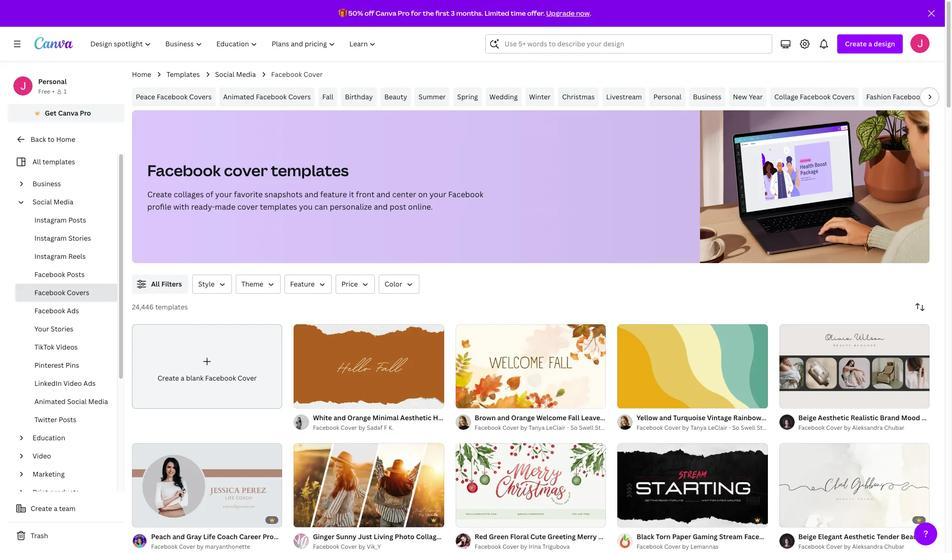 Task type: vqa. For each thing, say whether or not it's contained in the screenshot.


Task type: locate. For each thing, give the bounding box(es) containing it.
ads
[[67, 307, 79, 316], [84, 379, 96, 388]]

create inside 'create collages of your favorite snapshots and feature it front and center on your facebook profile with ready-made cover templates you can personalize and post online.'
[[147, 189, 172, 200]]

1 vertical spatial beige
[[799, 533, 817, 542]]

stories for instagram stories
[[68, 234, 91, 243]]

1 horizontal spatial collage
[[775, 92, 799, 101]]

cover inside 'create collages of your favorite snapshots and feature it front and center on your facebook profile with ready-made cover templates you can personalize and post online.'
[[237, 202, 258, 212]]

ads up the your stories 'link'
[[67, 307, 79, 316]]

2 horizontal spatial media
[[236, 70, 256, 79]]

2 your from the left
[[430, 189, 447, 200]]

stories inside instagram stories link
[[68, 234, 91, 243]]

0 horizontal spatial home
[[56, 135, 75, 144]]

living
[[374, 533, 393, 542]]

peace facebook covers link
[[132, 88, 216, 107]]

canva right get
[[58, 109, 78, 118]]

templates down back to home
[[43, 157, 75, 166]]

1 horizontal spatial home
[[132, 70, 151, 79]]

facebook cover by aleksandra chubar link down tender on the right of page
[[799, 543, 930, 553]]

all inside button
[[151, 280, 160, 289]]

0 horizontal spatial a
[[54, 505, 57, 514]]

1 horizontal spatial tanya
[[691, 424, 707, 432]]

1 horizontal spatial social media
[[215, 70, 256, 79]]

1 so from the left
[[571, 424, 578, 432]]

aleksandra down beige elegant aesthetic tender beauty salon fa link
[[853, 543, 883, 552]]

stories
[[68, 234, 91, 243], [51, 325, 73, 334]]

salon
[[926, 533, 944, 542]]

1 vertical spatial social
[[33, 198, 52, 207]]

create
[[845, 39, 867, 48], [147, 189, 172, 200], [158, 374, 179, 383], [31, 505, 52, 514]]

social media up instagram posts
[[33, 198, 73, 207]]

upgrade now button
[[546, 9, 590, 18]]

2 orange from the left
[[348, 414, 371, 423]]

2 aleksandra from the top
[[853, 543, 883, 552]]

media
[[236, 70, 256, 79], [54, 198, 73, 207], [88, 398, 108, 407]]

chubar inside beige aesthetic realistic brand mood board film facebook cover by aleksandra chubar
[[885, 424, 905, 432]]

covers
[[189, 92, 212, 101], [288, 92, 311, 101], [833, 92, 855, 101], [926, 92, 948, 101], [67, 288, 89, 298]]

0 vertical spatial home
[[132, 70, 151, 79]]

stories down the facebook ads link
[[51, 325, 73, 334]]

2 vertical spatial instagram
[[34, 252, 67, 261]]

1 vertical spatial chubar
[[885, 543, 905, 552]]

templates down snapshots
[[260, 202, 297, 212]]

beige right desktop
[[799, 414, 817, 423]]

cover inside 'beige elegant aesthetic tender beauty salon fa facebook cover by aleksandra chubar'
[[827, 543, 843, 552]]

all for all templates
[[33, 157, 41, 166]]

peach and gray life coach career profile facebook cover image
[[132, 444, 282, 528]]

0 vertical spatial animated
[[223, 92, 254, 101]]

1 horizontal spatial media
[[88, 398, 108, 407]]

create for create a blank facebook cover
[[158, 374, 179, 383]]

3 instagram from the top
[[34, 252, 67, 261]]

media up instagram posts
[[54, 198, 73, 207]]

a for team
[[54, 505, 57, 514]]

facebook inside 'beige elegant aesthetic tender beauty salon fa facebook cover by aleksandra chubar'
[[799, 543, 825, 552]]

beige aesthetic realistic brand mood board film photo collage facebook cover image
[[780, 325, 930, 409]]

chubar inside 'beige elegant aesthetic tender beauty salon fa facebook cover by aleksandra chubar'
[[885, 543, 905, 552]]

create up profile
[[147, 189, 172, 200]]

templates
[[167, 70, 200, 79]]

facebook cover by tanya leclair - so swell studio link down welcome
[[475, 424, 613, 433]]

social down linkedin video ads link
[[67, 398, 87, 407]]

and up 'you' at left top
[[305, 189, 319, 200]]

get canva pro
[[45, 109, 91, 118]]

posts down reels
[[67, 270, 85, 279]]

by down turquoise
[[682, 424, 689, 432]]

instagram reels link
[[15, 248, 117, 266]]

and right yellow
[[660, 414, 672, 423]]

fall inside 'link'
[[322, 92, 334, 101]]

canva right off
[[376, 9, 397, 18]]

tanya down welcome
[[529, 424, 545, 432]]

1 horizontal spatial orange
[[511, 414, 535, 423]]

1 vertical spatial social media
[[33, 198, 73, 207]]

1 horizontal spatial social
[[67, 398, 87, 407]]

facebook cover
[[271, 70, 323, 79]]

by inside the red green floral cute greeting merry christmas facebook cover facebook cover by irina trigubova
[[521, 543, 527, 552]]

collage right photo
[[416, 533, 440, 542]]

0 horizontal spatial swell
[[579, 424, 594, 432]]

all left filters at left
[[151, 280, 160, 289]]

1 vertical spatial canva
[[58, 109, 78, 118]]

1 chubar from the top
[[885, 424, 905, 432]]

2 so from the left
[[733, 424, 740, 432]]

your right on at the top
[[430, 189, 447, 200]]

1 vertical spatial all
[[151, 280, 160, 289]]

a left team at the left bottom of the page
[[54, 505, 57, 514]]

0 horizontal spatial social
[[33, 198, 52, 207]]

leclair down welcome
[[546, 424, 566, 432]]

1 vertical spatial stories
[[51, 325, 73, 334]]

a inside dropdown button
[[869, 39, 873, 48]]

1 vertical spatial media
[[54, 198, 73, 207]]

personal
[[38, 77, 67, 86], [654, 92, 682, 101]]

1 vertical spatial a
[[181, 374, 184, 383]]

stories inside the your stories 'link'
[[51, 325, 73, 334]]

0 vertical spatial beauty
[[384, 92, 407, 101]]

instagram up facebook posts
[[34, 252, 67, 261]]

-
[[567, 424, 569, 432], [729, 424, 731, 432]]

and right front
[[377, 189, 391, 200]]

- down yellow and turquoise vintage rainbow desktop wallpaper link
[[729, 424, 731, 432]]

peace facebook covers
[[136, 92, 212, 101]]

brown and orange welcome fall leaves facebook cover link
[[475, 413, 658, 424]]

2 facebook cover by tanya leclair - so swell studio link from the left
[[637, 424, 775, 433]]

instagram up instagram reels
[[34, 234, 67, 243]]

posts for instagram posts
[[68, 216, 86, 225]]

so inside the brown and orange welcome fall leaves facebook cover facebook cover by tanya leclair - so swell studio
[[571, 424, 578, 432]]

0 horizontal spatial fall
[[322, 92, 334, 101]]

create left blank
[[158, 374, 179, 383]]

and right brown
[[498, 414, 510, 423]]

business link down 'all templates' link
[[29, 175, 111, 193]]

beige inside beige aesthetic realistic brand mood board film facebook cover by aleksandra chubar
[[799, 414, 817, 423]]

a left design
[[869, 39, 873, 48]]

0 horizontal spatial social media
[[33, 198, 73, 207]]

and left gray
[[173, 533, 185, 542]]

fashion facebook covers link
[[863, 88, 952, 107]]

by inside white and orange minimal aesthetic hello fall facebook cover facebook cover by sadaf f k.
[[359, 424, 366, 432]]

a
[[869, 39, 873, 48], [181, 374, 184, 383], [54, 505, 57, 514]]

it
[[349, 189, 354, 200]]

1 horizontal spatial business link
[[689, 88, 726, 107]]

tender
[[877, 533, 900, 542]]

reels
[[68, 252, 86, 261]]

personal right livestream
[[654, 92, 682, 101]]

1 horizontal spatial animated
[[223, 92, 254, 101]]

by down floral
[[521, 543, 527, 552]]

white and orange minimal aesthetic hello fall facebook cover link
[[313, 413, 517, 424]]

swell
[[579, 424, 594, 432], [741, 424, 756, 432]]

white and orange minimal aesthetic hello fall facebook cover facebook cover by sadaf f k.
[[313, 414, 517, 432]]

aleksandra for aesthetic
[[853, 543, 883, 552]]

0 horizontal spatial video
[[33, 452, 51, 461]]

beauty inside beauty link
[[384, 92, 407, 101]]

fa
[[946, 533, 952, 542]]

3
[[451, 9, 455, 18]]

and inside white and orange minimal aesthetic hello fall facebook cover facebook cover by sadaf f k.
[[334, 414, 346, 423]]

animated
[[223, 92, 254, 101], [34, 398, 66, 407]]

facebook inside 'create collages of your favorite snapshots and feature it front and center on your facebook profile with ready-made cover templates you can personalize and post online.'
[[448, 189, 484, 200]]

home up the peace
[[132, 70, 151, 79]]

and
[[305, 189, 319, 200], [377, 189, 391, 200], [374, 202, 388, 212], [498, 414, 510, 423], [334, 414, 346, 423], [660, 414, 672, 423], [173, 533, 185, 542]]

animated inside animated social media link
[[34, 398, 66, 407]]

2 beige from the top
[[799, 533, 817, 542]]

turquoise
[[673, 414, 706, 423]]

1 studio from the left
[[595, 424, 613, 432]]

swell inside yellow and turquoise vintage rainbow desktop wallpaper facebook cover by tanya leclair - so swell studio
[[741, 424, 756, 432]]

0 vertical spatial canva
[[376, 9, 397, 18]]

0 vertical spatial business
[[693, 92, 722, 101]]

chubar for tender
[[885, 543, 905, 552]]

fall inside the brown and orange welcome fall leaves facebook cover facebook cover by tanya leclair - so swell studio
[[568, 414, 580, 423]]

your stories
[[34, 325, 73, 334]]

1 horizontal spatial -
[[729, 424, 731, 432]]

collage right year on the right top of the page
[[775, 92, 799, 101]]

1 tanya from the left
[[529, 424, 545, 432]]

1 vertical spatial business
[[33, 179, 61, 188]]

price button
[[336, 275, 375, 294]]

beige left elegant
[[799, 533, 817, 542]]

social media down top level navigation element
[[215, 70, 256, 79]]

0 horizontal spatial so
[[571, 424, 578, 432]]

2 instagram from the top
[[34, 234, 67, 243]]

orange up sadaf
[[348, 414, 371, 423]]

1 horizontal spatial video
[[63, 379, 82, 388]]

2 vertical spatial a
[[54, 505, 57, 514]]

by inside the brown and orange welcome fall leaves facebook cover facebook cover by tanya leclair - so swell studio
[[521, 424, 527, 432]]

video down pins
[[63, 379, 82, 388]]

instagram stories
[[34, 234, 91, 243]]

1 vertical spatial collage
[[416, 533, 440, 542]]

of
[[206, 189, 213, 200]]

video up marketing
[[33, 452, 51, 461]]

beige inside 'beige elegant aesthetic tender beauty salon fa facebook cover by aleksandra chubar'
[[799, 533, 817, 542]]

by down beige elegant aesthetic tender beauty salon fa link
[[844, 543, 851, 552]]

favorite
[[234, 189, 263, 200]]

studio
[[595, 424, 613, 432], [757, 424, 775, 432]]

tanya inside yellow and turquoise vintage rainbow desktop wallpaper facebook cover by tanya leclair - so swell studio
[[691, 424, 707, 432]]

ads up animated social media
[[84, 379, 96, 388]]

facebook cover by maryanthonette link
[[151, 543, 282, 553]]

rainbow
[[734, 414, 762, 423]]

1 facebook cover by aleksandra chubar link from the top
[[799, 424, 930, 433]]

2 - from the left
[[729, 424, 731, 432]]

2 facebook cover by aleksandra chubar link from the top
[[799, 543, 930, 553]]

0 vertical spatial pro
[[398, 9, 410, 18]]

social media for the top the social media link
[[215, 70, 256, 79]]

aesthetic left realistic
[[818, 414, 849, 423]]

0 horizontal spatial canva
[[58, 109, 78, 118]]

2 tanya from the left
[[691, 424, 707, 432]]

aleksandra for realistic
[[853, 424, 883, 432]]

can
[[315, 202, 328, 212]]

orange inside white and orange minimal aesthetic hello fall facebook cover facebook cover by sadaf f k.
[[348, 414, 371, 423]]

covers for fashion facebook covers
[[926, 92, 948, 101]]

gray
[[186, 533, 202, 542]]

home link
[[132, 69, 151, 80]]

0 horizontal spatial animated
[[34, 398, 66, 407]]

leclair
[[546, 424, 566, 432], [708, 424, 728, 432]]

templates
[[43, 157, 75, 166], [271, 160, 349, 181], [260, 202, 297, 212], [155, 303, 188, 312]]

marketing link
[[29, 466, 111, 484]]

1 vertical spatial beauty
[[901, 533, 924, 542]]

beauty inside 'beige elegant aesthetic tender beauty salon fa facebook cover by aleksandra chubar'
[[901, 533, 924, 542]]

blank
[[186, 374, 204, 383]]

create down print
[[31, 505, 52, 514]]

2 horizontal spatial a
[[869, 39, 873, 48]]

0 horizontal spatial collage
[[416, 533, 440, 542]]

1 vertical spatial cover
[[237, 202, 258, 212]]

by inside 'beige elegant aesthetic tender beauty salon fa facebook cover by aleksandra chubar'
[[844, 543, 851, 552]]

business down all templates
[[33, 179, 61, 188]]

covers for collage facebook covers
[[833, 92, 855, 101]]

1 horizontal spatial leclair
[[708, 424, 728, 432]]

chubar down the brand
[[885, 424, 905, 432]]

business for bottom business link
[[33, 179, 61, 188]]

canva
[[376, 9, 397, 18], [58, 109, 78, 118]]

1 vertical spatial posts
[[67, 270, 85, 279]]

1 horizontal spatial canva
[[376, 9, 397, 18]]

home right to
[[56, 135, 75, 144]]

print products link
[[29, 484, 111, 502]]

pro up back to home link at the top left of page
[[80, 109, 91, 118]]

orange left welcome
[[511, 414, 535, 423]]

0 horizontal spatial facebook cover by tanya leclair - so swell studio link
[[475, 424, 613, 433]]

1 horizontal spatial swell
[[741, 424, 756, 432]]

and right white
[[334, 414, 346, 423]]

orange inside the brown and orange welcome fall leaves facebook cover facebook cover by tanya leclair - so swell studio
[[511, 414, 535, 423]]

1 horizontal spatial fall
[[452, 414, 464, 423]]

by down gray
[[197, 544, 204, 552]]

cover up favorite
[[224, 160, 268, 181]]

2 swell from the left
[[741, 424, 756, 432]]

linkedin video ads
[[34, 379, 96, 388]]

0 vertical spatial ads
[[67, 307, 79, 316]]

2 chubar from the top
[[885, 543, 905, 552]]

0 horizontal spatial -
[[567, 424, 569, 432]]

1 horizontal spatial your
[[430, 189, 447, 200]]

business left new
[[693, 92, 722, 101]]

christmas inside the red green floral cute greeting merry christmas facebook cover facebook cover by irina trigubova
[[599, 533, 632, 542]]

a left blank
[[181, 374, 184, 383]]

all down back
[[33, 157, 41, 166]]

aesthetic left the hello
[[400, 414, 432, 423]]

1 vertical spatial animated
[[34, 398, 66, 407]]

online.
[[408, 202, 433, 212]]

1 swell from the left
[[579, 424, 594, 432]]

birthday
[[345, 92, 373, 101]]

fall left birthday
[[322, 92, 334, 101]]

create left design
[[845, 39, 867, 48]]

1 vertical spatial ads
[[84, 379, 96, 388]]

facebook inside yellow and turquoise vintage rainbow desktop wallpaper facebook cover by tanya leclair - so swell studio
[[637, 424, 663, 432]]

you
[[299, 202, 313, 212]]

media for the bottommost the social media link
[[54, 198, 73, 207]]

0 horizontal spatial orange
[[348, 414, 371, 423]]

1 beige from the top
[[799, 414, 817, 423]]

facebook cover by aleksandra chubar link down realistic
[[799, 424, 930, 433]]

1 orange from the left
[[511, 414, 535, 423]]

posts down animated social media link
[[59, 416, 76, 425]]

swell down the leaves
[[579, 424, 594, 432]]

ads inside linkedin video ads link
[[84, 379, 96, 388]]

stories up reels
[[68, 234, 91, 243]]

twitter posts link
[[15, 411, 117, 430]]

1 horizontal spatial pro
[[398, 9, 410, 18]]

posts for twitter posts
[[59, 416, 76, 425]]

all for all filters
[[151, 280, 160, 289]]

1 vertical spatial instagram
[[34, 234, 67, 243]]

0 horizontal spatial business link
[[29, 175, 111, 193]]

covers for peace facebook covers
[[189, 92, 212, 101]]

2 horizontal spatial social
[[215, 70, 235, 79]]

create inside button
[[31, 505, 52, 514]]

beauty left the summer
[[384, 92, 407, 101]]

swell down rainbow
[[741, 424, 756, 432]]

1 vertical spatial facebook cover by aleksandra chubar link
[[799, 543, 930, 553]]

cover down favorite
[[237, 202, 258, 212]]

all filters button
[[132, 275, 189, 294]]

black
[[637, 533, 655, 542]]

by down realistic
[[844, 424, 851, 432]]

beige
[[799, 414, 817, 423], [799, 533, 817, 542]]

2 vertical spatial social
[[67, 398, 87, 407]]

media down linkedin video ads link
[[88, 398, 108, 407]]

0 vertical spatial video
[[63, 379, 82, 388]]

1 horizontal spatial social media link
[[215, 69, 256, 80]]

0 vertical spatial beige
[[799, 414, 817, 423]]

mood
[[902, 414, 920, 423]]

beige for beige aesthetic realistic brand mood board film
[[799, 414, 817, 423]]

paper
[[672, 533, 691, 542]]

1 horizontal spatial beauty
[[901, 533, 924, 542]]

2 vertical spatial posts
[[59, 416, 76, 425]]

0 horizontal spatial beauty
[[384, 92, 407, 101]]

facebook cover by aleksandra chubar link for aesthetic
[[799, 543, 930, 553]]

by down brown and orange welcome fall leaves facebook cover link
[[521, 424, 527, 432]]

linkedin
[[34, 379, 62, 388]]

0 vertical spatial media
[[236, 70, 256, 79]]

- down brown and orange welcome fall leaves facebook cover link
[[567, 424, 569, 432]]

board
[[922, 414, 942, 423]]

aleksandra inside 'beige elegant aesthetic tender beauty salon fa facebook cover by aleksandra chubar'
[[853, 543, 883, 552]]

0 horizontal spatial pro
[[80, 109, 91, 118]]

create inside dropdown button
[[845, 39, 867, 48]]

0 horizontal spatial your
[[215, 189, 232, 200]]

aleksandra inside beige aesthetic realistic brand mood board film facebook cover by aleksandra chubar
[[853, 424, 883, 432]]

0 vertical spatial christmas
[[562, 92, 595, 101]]

your
[[215, 189, 232, 200], [430, 189, 447, 200]]

top level navigation element
[[84, 34, 384, 54]]

first
[[436, 9, 450, 18]]

0 vertical spatial business link
[[689, 88, 726, 107]]

1 vertical spatial aleksandra
[[853, 543, 883, 552]]

beige elegant aesthetic tender beauty salon fa facebook cover by aleksandra chubar
[[799, 533, 952, 552]]

a inside button
[[54, 505, 57, 514]]

facebook cover by tanya leclair - so swell studio link down vintage
[[637, 424, 775, 433]]

facebook inside beige aesthetic realistic brand mood board film facebook cover by aleksandra chubar
[[799, 424, 825, 432]]

🎁
[[338, 9, 347, 18]]

christmas right winter
[[562, 92, 595, 101]]

ginger sunny just living photo collage facebook cover image
[[294, 444, 444, 528]]

beige for beige elegant aesthetic tender beauty salon fa
[[799, 533, 817, 542]]

business link left new
[[689, 88, 726, 107]]

1 aleksandra from the top
[[853, 424, 883, 432]]

personal up •
[[38, 77, 67, 86]]

ginger sunny just living photo collage facebook cover facebook cover by vik_y
[[313, 533, 494, 552]]

1 your from the left
[[215, 189, 232, 200]]

instagram up instagram stories
[[34, 216, 67, 225]]

0 vertical spatial all
[[33, 157, 41, 166]]

animated facebook covers link
[[219, 88, 315, 107]]

0 vertical spatial stories
[[68, 234, 91, 243]]

1 facebook cover by tanya leclair - so swell studio link from the left
[[475, 424, 613, 433]]

your up "made"
[[215, 189, 232, 200]]

minimal
[[373, 414, 399, 423]]

studio down the leaves
[[595, 424, 613, 432]]

fall right the hello
[[452, 414, 464, 423]]

coach
[[217, 533, 238, 542]]

instagram reels
[[34, 252, 86, 261]]

1 horizontal spatial a
[[181, 374, 184, 383]]

pro left for
[[398, 9, 410, 18]]

feature
[[320, 189, 347, 200]]

0 horizontal spatial tanya
[[529, 424, 545, 432]]

media up animated facebook covers
[[236, 70, 256, 79]]

print
[[33, 488, 48, 498]]

so down yellow and turquoise vintage rainbow desktop wallpaper link
[[733, 424, 740, 432]]

torn
[[656, 533, 671, 542]]

by inside beige aesthetic realistic brand mood board film facebook cover by aleksandra chubar
[[844, 424, 851, 432]]

fall left the leaves
[[568, 414, 580, 423]]

1 horizontal spatial all
[[151, 280, 160, 289]]

spring
[[457, 92, 478, 101]]

0 horizontal spatial personal
[[38, 77, 67, 86]]

animated inside animated facebook covers link
[[223, 92, 254, 101]]

christmas right merry
[[599, 533, 632, 542]]

video
[[63, 379, 82, 388], [33, 452, 51, 461]]

chubar down tender on the right of page
[[885, 543, 905, 552]]

1 leclair from the left
[[546, 424, 566, 432]]

leaves
[[581, 414, 604, 423]]

social media link down top level navigation element
[[215, 69, 256, 80]]

- inside the brown and orange welcome fall leaves facebook cover facebook cover by tanya leclair - so swell studio
[[567, 424, 569, 432]]

facebook cover templates
[[147, 160, 349, 181]]

0 vertical spatial a
[[869, 39, 873, 48]]

new year link
[[729, 88, 767, 107]]

instagram inside 'link'
[[34, 252, 67, 261]]

facebook cover by sadaf f k. link
[[313, 424, 444, 433]]

summer
[[419, 92, 446, 101]]

by down just
[[359, 543, 366, 552]]

1 vertical spatial christmas
[[599, 533, 632, 542]]

tanya down turquoise
[[691, 424, 707, 432]]

studio inside the brown and orange welcome fall leaves facebook cover facebook cover by tanya leclair - so swell studio
[[595, 424, 613, 432]]

so down brown and orange welcome fall leaves facebook cover link
[[571, 424, 578, 432]]

0 horizontal spatial studio
[[595, 424, 613, 432]]

24,446 templates
[[132, 303, 188, 312]]

0 horizontal spatial all
[[33, 157, 41, 166]]

1 horizontal spatial christmas
[[599, 533, 632, 542]]

swell inside the brown and orange welcome fall leaves facebook cover facebook cover by tanya leclair - so swell studio
[[579, 424, 594, 432]]

posts up instagram stories link at top left
[[68, 216, 86, 225]]

0 vertical spatial posts
[[68, 216, 86, 225]]

facebook cover by aleksandra chubar link
[[799, 424, 930, 433], [799, 543, 930, 553]]

social media link up instagram posts
[[29, 193, 111, 211]]

1 instagram from the top
[[34, 216, 67, 225]]

0 horizontal spatial media
[[54, 198, 73, 207]]

1 vertical spatial pro
[[80, 109, 91, 118]]

stories for your stories
[[51, 325, 73, 334]]

2 studio from the left
[[757, 424, 775, 432]]

None search field
[[486, 34, 773, 54]]

cover inside beige aesthetic realistic brand mood board film facebook cover by aleksandra chubar
[[827, 424, 843, 432]]

social up instagram posts
[[33, 198, 52, 207]]

posts inside "link"
[[67, 270, 85, 279]]

fashion
[[867, 92, 891, 101]]

covers for animated facebook covers
[[288, 92, 311, 101]]

by down paper
[[682, 543, 689, 552]]

by left sadaf
[[359, 424, 366, 432]]

animated for animated social media
[[34, 398, 66, 407]]

0 vertical spatial instagram
[[34, 216, 67, 225]]

brown and orange welcome fall leaves facebook cover facebook cover by tanya leclair - so swell studio
[[475, 414, 658, 432]]

2 leclair from the left
[[708, 424, 728, 432]]

create for create collages of your favorite snapshots and feature it front and center on your facebook profile with ready-made cover templates you can personalize and post online.
[[147, 189, 172, 200]]

james peterson image
[[911, 34, 930, 53]]

instagram for instagram stories
[[34, 234, 67, 243]]

1 - from the left
[[567, 424, 569, 432]]

0 horizontal spatial social media link
[[29, 193, 111, 211]]

maryanthonette
[[205, 544, 250, 552]]

trash
[[31, 532, 48, 541]]

1 horizontal spatial ads
[[84, 379, 96, 388]]

beauty left salon
[[901, 533, 924, 542]]

aesthetic left tender on the right of page
[[844, 533, 875, 542]]

aleksandra down realistic
[[853, 424, 883, 432]]

1 horizontal spatial personal
[[654, 92, 682, 101]]



Task type: describe. For each thing, give the bounding box(es) containing it.
0 vertical spatial social media link
[[215, 69, 256, 80]]

ads inside the facebook ads link
[[67, 307, 79, 316]]

and inside yellow and turquoise vintage rainbow desktop wallpaper facebook cover by tanya leclair - so swell studio
[[660, 414, 672, 423]]

all filters
[[151, 280, 182, 289]]

education link
[[29, 430, 111, 448]]

made
[[215, 202, 236, 212]]

orange for welcome
[[511, 414, 535, 423]]

instagram for instagram reels
[[34, 252, 67, 261]]

theme
[[242, 280, 263, 289]]

by inside black torn paper gaming stream facebook cover facebook cover by lemannas
[[682, 543, 689, 552]]

aesthetic inside 'beige elegant aesthetic tender beauty salon fa facebook cover by aleksandra chubar'
[[844, 533, 875, 542]]

24,446
[[132, 303, 154, 312]]

wedding link
[[486, 88, 522, 107]]

your
[[34, 325, 49, 334]]

limited
[[485, 9, 510, 18]]

back to home link
[[8, 130, 124, 149]]

facebook cover by tanya leclair - so swell studio link for vintage
[[637, 424, 775, 433]]

time
[[511, 9, 526, 18]]

beige elegant aesthetic tender beauty salon fa link
[[799, 532, 952, 543]]

templates inside 'create collages of your favorite snapshots and feature it front and center on your facebook profile with ready-made cover templates you can personalize and post online.'
[[260, 202, 297, 212]]

education
[[33, 434, 65, 443]]

a for design
[[869, 39, 873, 48]]

orange for minimal
[[348, 414, 371, 423]]

stream
[[719, 533, 743, 542]]

0 horizontal spatial christmas
[[562, 92, 595, 101]]

1 vertical spatial personal
[[654, 92, 682, 101]]

peace
[[136, 92, 155, 101]]

black torn paper gaming stream facebook cover link
[[637, 532, 797, 543]]

marketing
[[33, 470, 65, 479]]

facebook inside "link"
[[34, 270, 65, 279]]

business for top business link
[[693, 92, 722, 101]]

color
[[385, 280, 402, 289]]

chubar for brand
[[885, 424, 905, 432]]

aesthetic inside beige aesthetic realistic brand mood board film facebook cover by aleksandra chubar
[[818, 414, 849, 423]]

canva inside button
[[58, 109, 78, 118]]

1 vertical spatial business link
[[29, 175, 111, 193]]

leclair inside yellow and turquoise vintage rainbow desktop wallpaper facebook cover by tanya leclair - so swell studio
[[708, 424, 728, 432]]

facebook cover by irina trigubova link
[[475, 543, 606, 553]]

social media for the bottommost the social media link
[[33, 198, 73, 207]]

feature button
[[284, 275, 332, 294]]

- inside yellow and turquoise vintage rainbow desktop wallpaper facebook cover by tanya leclair - so swell studio
[[729, 424, 731, 432]]

0 vertical spatial cover
[[224, 160, 268, 181]]

by inside yellow and turquoise vintage rainbow desktop wallpaper facebook cover by tanya leclair - so swell studio
[[682, 424, 689, 432]]

sadaf
[[367, 424, 383, 432]]

twitter
[[34, 416, 57, 425]]

hello
[[433, 414, 451, 423]]

pinterest pins
[[34, 361, 79, 370]]

yellow and turquoise vintage rainbow desktop wallpaper link
[[637, 413, 825, 424]]

upgrade
[[546, 9, 575, 18]]

create a design button
[[838, 34, 903, 54]]

style button
[[193, 275, 232, 294]]

so inside yellow and turquoise vintage rainbow desktop wallpaper facebook cover by tanya leclair - so swell studio
[[733, 424, 740, 432]]

brown and orange welcome fall leaves facebook cover image
[[456, 325, 606, 409]]

social for the top the social media link
[[215, 70, 235, 79]]

offer.
[[527, 9, 545, 18]]

leclair inside the brown and orange welcome fall leaves facebook cover facebook cover by tanya leclair - so swell studio
[[546, 424, 566, 432]]

by inside peach and gray life coach career profile facebook cover facebook cover by maryanthonette
[[197, 544, 204, 552]]

facebook posts link
[[15, 266, 117, 284]]

to
[[48, 135, 55, 144]]

1 vertical spatial social media link
[[29, 193, 111, 211]]

film
[[943, 414, 952, 423]]

tanya inside the brown and orange welcome fall leaves facebook cover facebook cover by tanya leclair - so swell studio
[[529, 424, 545, 432]]

1
[[64, 88, 67, 96]]

fall inside white and orange minimal aesthetic hello fall facebook cover facebook cover by sadaf f k.
[[452, 414, 464, 423]]

yellow and turquoise vintage rainbow desktop wallpaper image
[[618, 325, 768, 409]]

pinterest
[[34, 361, 64, 370]]

facebook cover by tanya leclair - so swell studio link for welcome
[[475, 424, 613, 433]]

•
[[52, 88, 54, 96]]

animated for animated facebook covers
[[223, 92, 254, 101]]

team
[[59, 505, 76, 514]]

instagram for instagram posts
[[34, 216, 67, 225]]

ginger
[[313, 533, 335, 542]]

brand
[[880, 414, 900, 423]]

f
[[384, 424, 387, 432]]

create a blank facebook cover element
[[132, 325, 282, 410]]

tiktok videos link
[[15, 339, 117, 357]]

instagram posts
[[34, 216, 86, 225]]

your stories link
[[15, 321, 117, 339]]

aesthetic inside white and orange minimal aesthetic hello fall facebook cover facebook cover by sadaf f k.
[[400, 414, 432, 423]]

black torn paper gaming stream facebook cover image
[[618, 444, 768, 528]]

design
[[874, 39, 896, 48]]

video link
[[29, 448, 111, 466]]

create a team button
[[8, 500, 124, 519]]

templates down filters at left
[[155, 303, 188, 312]]

templates up 'create collages of your favorite snapshots and feature it front and center on your facebook profile with ready-made cover templates you can personalize and post online.'
[[271, 160, 349, 181]]

facebook posts
[[34, 270, 85, 279]]

pro inside button
[[80, 109, 91, 118]]

templates inside 'all templates' link
[[43, 157, 75, 166]]

red green floral cute greeting merry christmas facebook cover facebook cover by irina trigubova
[[475, 533, 685, 552]]

yellow and turquoise vintage rainbow desktop wallpaper facebook cover by tanya leclair - so swell studio
[[637, 414, 825, 432]]

ginger sunny just living photo collage facebook cover link
[[313, 532, 494, 543]]

a for blank
[[181, 374, 184, 383]]

Sort by button
[[911, 298, 930, 317]]

🎁 50% off canva pro for the first 3 months. limited time offer. upgrade now .
[[338, 9, 591, 18]]

tiktok videos
[[34, 343, 78, 352]]

front
[[356, 189, 375, 200]]

greeting
[[548, 533, 576, 542]]

style
[[198, 280, 215, 289]]

ready-
[[191, 202, 215, 212]]

1 vertical spatial video
[[33, 452, 51, 461]]

k.
[[389, 424, 394, 432]]

back
[[31, 135, 46, 144]]

by inside ginger sunny just living photo collage facebook cover facebook cover by vik_y
[[359, 543, 366, 552]]

animated social media
[[34, 398, 108, 407]]

collage inside ginger sunny just living photo collage facebook cover facebook cover by vik_y
[[416, 533, 440, 542]]

off
[[365, 9, 374, 18]]

yellow
[[637, 414, 658, 423]]

merry
[[577, 533, 597, 542]]

vik_y
[[367, 543, 381, 552]]

create a design
[[845, 39, 896, 48]]

create for create a team
[[31, 505, 52, 514]]

and left the 'post'
[[374, 202, 388, 212]]

livestream
[[607, 92, 642, 101]]

beige elegant aesthetic tender beauty salon facebook cover image
[[780, 444, 930, 528]]

price
[[342, 280, 358, 289]]

on
[[418, 189, 428, 200]]

facebook cover by vik_y link
[[313, 543, 444, 553]]

instagram stories link
[[15, 230, 117, 248]]

red green floral cute greeting merry christmas facebook cover image
[[456, 444, 606, 528]]

create a blank facebook cover link
[[132, 325, 282, 410]]

1 vertical spatial home
[[56, 135, 75, 144]]

profile
[[263, 533, 284, 542]]

create for create a design
[[845, 39, 867, 48]]

vintage
[[707, 414, 732, 423]]

0 vertical spatial collage
[[775, 92, 799, 101]]

new
[[733, 92, 747, 101]]

and inside the brown and orange welcome fall leaves facebook cover facebook cover by tanya leclair - so swell studio
[[498, 414, 510, 423]]

white
[[313, 414, 332, 423]]

facebook cover by aleksandra chubar link for realistic
[[799, 424, 930, 433]]

and inside peach and gray life coach career profile facebook cover facebook cover by maryanthonette
[[173, 533, 185, 542]]

spring link
[[454, 88, 482, 107]]

studio inside yellow and turquoise vintage rainbow desktop wallpaper facebook cover by tanya leclair - so swell studio
[[757, 424, 775, 432]]

media for the top the social media link
[[236, 70, 256, 79]]

white and orange minimal aesthetic hello fall facebook cover image
[[294, 325, 444, 409]]

instagram posts link
[[15, 211, 117, 230]]

summer link
[[415, 88, 450, 107]]

cover inside yellow and turquoise vintage rainbow desktop wallpaper facebook cover by tanya leclair - so swell studio
[[665, 424, 681, 432]]

social for the bottommost the social media link
[[33, 198, 52, 207]]

lemannas
[[691, 543, 719, 552]]

year
[[749, 92, 763, 101]]

wedding
[[490, 92, 518, 101]]

2 vertical spatial media
[[88, 398, 108, 407]]

posts for facebook posts
[[67, 270, 85, 279]]

templates link
[[167, 69, 200, 80]]

Search search field
[[505, 35, 767, 53]]

realistic
[[851, 414, 879, 423]]

green
[[489, 533, 509, 542]]

beauty link
[[381, 88, 411, 107]]



